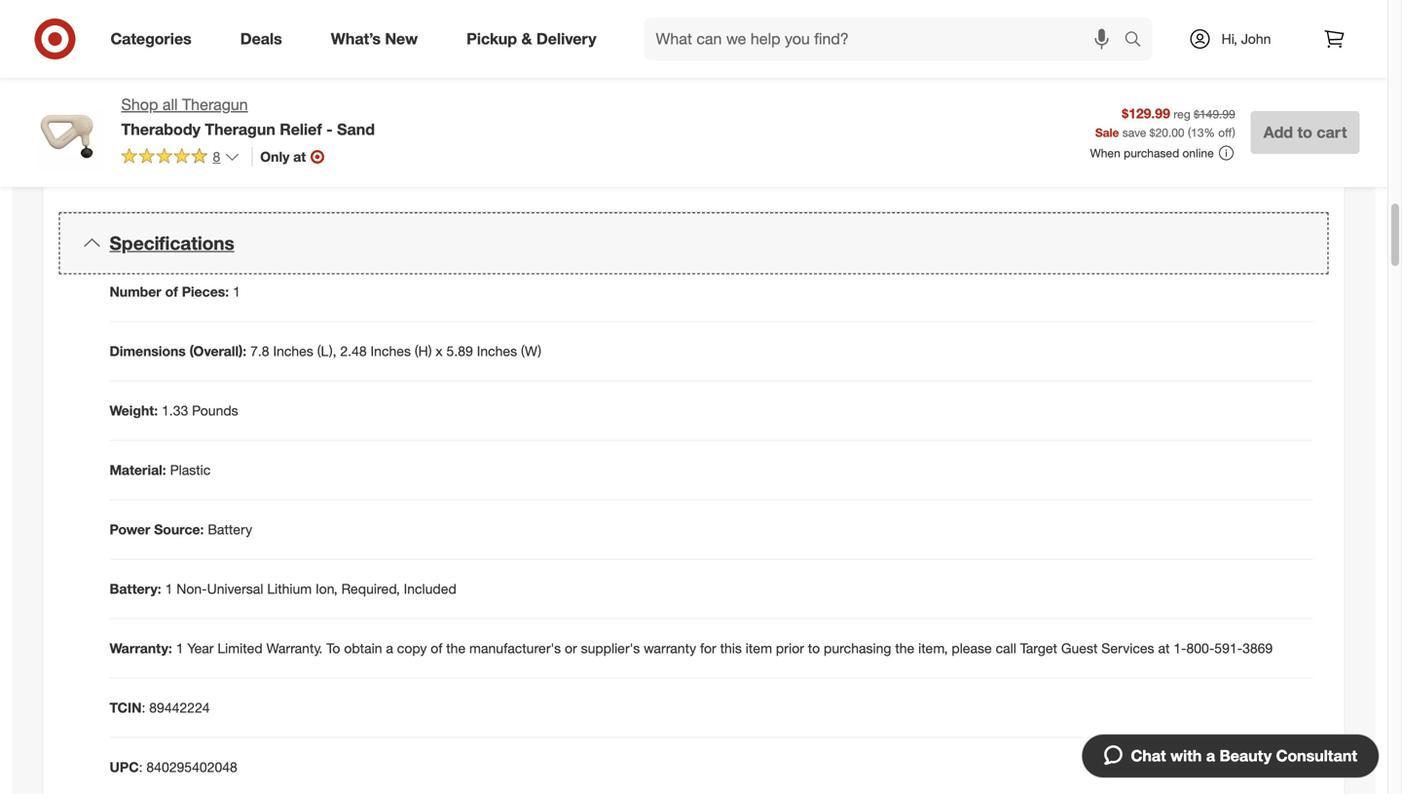 Task type: vqa. For each thing, say whether or not it's contained in the screenshot.
the & in the Pickup & Delivery 'link'
no



Task type: locate. For each thing, give the bounding box(es) containing it.
What can we help you find? suggestions appear below search field
[[645, 18, 1130, 60]]

1 horizontal spatial to
[[421, 68, 439, 85]]

- up trigger
[[636, 107, 642, 124]]

material:
[[110, 461, 166, 478]]

3 up all-
[[324, 87, 332, 104]]

inches left '(h)' at the top left of page
[[371, 343, 411, 360]]

upc
[[110, 759, 139, 776]]

pieces:
[[182, 283, 229, 300]]

: left 840295402048
[[139, 759, 143, 776]]

theragun down the scientifically-
[[170, 87, 228, 104]]

of up 'different'
[[612, 68, 630, 85]]

body up muscle
[[129, 87, 166, 104]]

and down dampener
[[591, 126, 614, 143]]

back
[[557, 126, 587, 143]]

2 vertical spatial 1
[[176, 640, 184, 657]]

the left item,
[[896, 640, 915, 657]]

of
[[671, 87, 683, 104], [165, 283, 178, 300], [431, 640, 443, 657]]

search
[[1116, 31, 1163, 50]]

0 vertical spatial your
[[442, 2, 479, 19]]

:
[[142, 699, 146, 716], [139, 759, 143, 776]]

0 horizontal spatial of
[[420, 2, 438, 19]]

1 horizontal spatial body
[[483, 2, 520, 19]]

0 vertical spatial :
[[142, 699, 146, 716]]

0 horizontal spatial or
[[347, 126, 360, 143]]

relief inside 3 scientifically-designed attachments to treat different areas of your body theragun relief includes 3 unique attachments, designed to target different types of muscle pain - standard ball - all-over body massage to reduce tension. dampener - reduce aches and pains for tender or sensitive areas. thumb - lower back and trigger points to ease painful knots.
[[232, 87, 266, 104]]

save
[[1123, 125, 1147, 140]]

: left 89442224
[[142, 699, 146, 716]]

to right prior
[[808, 640, 820, 657]]

2 horizontal spatial inches
[[477, 343, 517, 360]]

item,
[[919, 640, 948, 657]]

1 the from the left
[[446, 640, 466, 657]]

body down our
[[279, 41, 310, 58]]

number of pieces: 1
[[110, 283, 241, 300]]

1 horizontal spatial the
[[896, 640, 915, 657]]

theragun down patented
[[129, 21, 187, 38]]

1 vertical spatial :
[[139, 759, 143, 776]]

to up easy-
[[305, 2, 323, 19]]

0 horizontal spatial inches
[[273, 343, 314, 360]]

1.33
[[162, 402, 188, 419]]

0 horizontal spatial for
[[284, 126, 300, 143]]

and up painful
[[220, 126, 243, 143]]

relief inside the patented triangle grip to reach more of your body than other devices theragun relief features our easy-to-use patented triangle grip, so you can comfortably reach anywhere on your body without help from another person.
[[191, 21, 225, 38]]

tender
[[304, 126, 344, 143]]

the right copy
[[446, 640, 466, 657]]

0 horizontal spatial and
[[220, 126, 243, 143]]

0 horizontal spatial your
[[442, 2, 479, 19]]

target
[[1021, 640, 1058, 657]]

of right copy
[[431, 640, 443, 657]]

to
[[524, 87, 536, 104], [455, 107, 467, 124], [1298, 123, 1313, 142], [171, 146, 183, 163], [808, 640, 820, 657]]

1 horizontal spatial a
[[1207, 746, 1216, 765]]

body up the grip,
[[483, 2, 520, 19]]

0 horizontal spatial at
[[294, 148, 306, 165]]

areas
[[564, 68, 608, 85]]

3
[[129, 68, 137, 85], [324, 87, 332, 104]]

dimensions (overall): 7.8 inches (l), 2.48 inches (h) x 5.89 inches (w)
[[110, 343, 542, 360]]

or down over
[[347, 126, 360, 143]]

0 horizontal spatial a
[[386, 640, 394, 657]]

our
[[282, 21, 302, 38]]

at left 1-
[[1159, 640, 1170, 657]]

patented
[[129, 2, 196, 19]]

theragun inside the patented triangle grip to reach more of your body than other devices theragun relief features our easy-to-use patented triangle grip, so you can comfortably reach anywhere on your body without help from another person.
[[129, 21, 187, 38]]

of inside 3 scientifically-designed attachments to treat different areas of your body theragun relief includes 3 unique attachments, designed to target different types of muscle pain - standard ball - all-over body massage to reduce tension. dampener - reduce aches and pains for tender or sensitive areas. thumb - lower back and trigger points to ease painful knots.
[[612, 68, 630, 85]]

1 for non-
[[165, 580, 173, 597]]

1 vertical spatial of
[[165, 283, 178, 300]]

warranty:
[[110, 640, 172, 657]]

shop
[[121, 95, 158, 114]]

inches left (w)
[[477, 343, 517, 360]]

0 vertical spatial a
[[386, 640, 394, 657]]

your
[[249, 41, 276, 58]]

battery:
[[110, 580, 161, 597]]

of left pieces:
[[165, 283, 178, 300]]

- left sand
[[326, 120, 333, 139]]

weight: 1.33 pounds
[[110, 402, 238, 419]]

manufacturer's
[[470, 640, 561, 657]]

triangle
[[200, 2, 265, 19]]

a left copy
[[386, 640, 394, 657]]

0 vertical spatial body
[[279, 41, 310, 58]]

what's inside what's included: ●theragun relief device
[[727, 48, 768, 65]]

3 up shop
[[129, 68, 137, 85]]

1 right pieces:
[[233, 283, 241, 300]]

your up triangle
[[442, 2, 479, 19]]

1 horizontal spatial 1
[[176, 640, 184, 657]]

devices
[[614, 2, 670, 19]]

1 horizontal spatial of
[[612, 68, 630, 85]]

5.89
[[447, 343, 473, 360]]

chat with a beauty consultant button
[[1082, 734, 1381, 778]]

muscle
[[129, 107, 173, 124]]

(h)
[[415, 343, 432, 360]]

1 vertical spatial body
[[361, 107, 392, 124]]

1 left year
[[176, 640, 184, 657]]

2 horizontal spatial of
[[671, 87, 683, 104]]

0 vertical spatial or
[[347, 126, 360, 143]]

attachments,
[[381, 87, 460, 104]]

0 vertical spatial to
[[305, 2, 323, 19]]

theragun
[[129, 21, 187, 38], [170, 87, 228, 104], [182, 95, 248, 114], [205, 120, 276, 139]]

than
[[524, 2, 561, 19]]

required,
[[342, 580, 400, 597]]

power
[[110, 521, 150, 538]]

of up 'patented'
[[420, 2, 438, 19]]

this
[[721, 640, 742, 657]]

1 horizontal spatial your
[[634, 68, 671, 85]]

0 horizontal spatial 1
[[165, 580, 173, 597]]

1 horizontal spatial inches
[[371, 343, 411, 360]]

1
[[233, 283, 241, 300], [165, 580, 173, 597], [176, 640, 184, 657]]

triangle
[[440, 21, 486, 38]]

1 for year
[[176, 640, 184, 657]]

to up attachments,
[[421, 68, 439, 85]]

for left this
[[701, 640, 717, 657]]

to right add
[[1298, 123, 1313, 142]]

to left ease
[[171, 146, 183, 163]]

stiffness
[[783, 9, 834, 27]]

1 horizontal spatial at
[[1159, 640, 1170, 657]]

1 vertical spatial of
[[612, 68, 630, 85]]

0 horizontal spatial 3
[[129, 68, 137, 85]]

$149.99
[[1195, 107, 1236, 121]]

types
[[634, 87, 668, 104]]

help
[[363, 41, 389, 58]]

1 vertical spatial your
[[634, 68, 671, 85]]

you
[[538, 21, 560, 38]]

1 vertical spatial 1
[[165, 580, 173, 597]]

to
[[327, 640, 340, 657]]

relief up anywhere
[[191, 21, 225, 38]]

1 vertical spatial for
[[701, 640, 717, 657]]

13
[[1192, 125, 1205, 140]]

1 horizontal spatial and
[[591, 126, 614, 143]]

universal
[[207, 580, 263, 597]]

1 inches from the left
[[273, 343, 314, 360]]

relief up knots.
[[280, 120, 322, 139]]

thumb
[[461, 126, 504, 143]]

use
[[356, 21, 378, 38]]

2 the from the left
[[896, 640, 915, 657]]

a right with
[[1207, 746, 1216, 765]]

1 vertical spatial a
[[1207, 746, 1216, 765]]

0 vertical spatial body
[[483, 2, 520, 19]]

0 horizontal spatial body
[[279, 41, 310, 58]]

x
[[436, 343, 443, 360]]

ease
[[187, 146, 216, 163]]

when purchased online
[[1091, 146, 1215, 160]]

reach
[[129, 41, 163, 58]]

patented
[[382, 21, 437, 38]]

person.
[[475, 41, 521, 58]]

guest
[[1062, 640, 1098, 657]]

relief up standard
[[232, 87, 266, 104]]

or left supplier's
[[565, 640, 577, 657]]

to inside button
[[1298, 123, 1313, 142]]

relief down included:
[[797, 68, 832, 85]]

your up types
[[634, 68, 671, 85]]

body up sensitive
[[361, 107, 392, 124]]

copy
[[397, 640, 427, 657]]

(w)
[[521, 343, 542, 360]]

services
[[1102, 640, 1155, 657]]

designed
[[464, 87, 521, 104]]

- right pain
[[207, 107, 212, 124]]

1 horizontal spatial body
[[361, 107, 392, 124]]

relief inside what's included: ●theragun relief device
[[797, 68, 832, 85]]

0 horizontal spatial body
[[129, 87, 166, 104]]

anywhere
[[167, 41, 226, 58]]

different
[[487, 68, 560, 85]]

another
[[425, 41, 471, 58]]

inches right 7.8
[[273, 343, 314, 360]]

at
[[294, 148, 306, 165], [1159, 640, 1170, 657]]

0 horizontal spatial to
[[305, 2, 323, 19]]

0 vertical spatial 1
[[233, 283, 241, 300]]

1 vertical spatial to
[[421, 68, 439, 85]]

0 vertical spatial for
[[284, 126, 300, 143]]

of right types
[[671, 87, 683, 104]]

therabody
[[121, 120, 201, 139]]

hi, john
[[1222, 30, 1272, 47]]

1 vertical spatial or
[[565, 640, 577, 657]]

image of therabody theragun relief - sand image
[[28, 94, 106, 171]]

1 vertical spatial body
[[129, 87, 166, 104]]

-
[[207, 107, 212, 124], [302, 107, 307, 124], [636, 107, 642, 124], [326, 120, 333, 139], [507, 126, 513, 143]]

comfortably
[[590, 21, 663, 38]]

1 horizontal spatial what's
[[727, 48, 768, 65]]

1 left non- at the left of page
[[165, 580, 173, 597]]

2 vertical spatial of
[[431, 640, 443, 657]]

1 horizontal spatial 3
[[324, 87, 332, 104]]

what's for what's new
[[331, 29, 381, 48]]

0 vertical spatial at
[[294, 148, 306, 165]]

0 vertical spatial of
[[671, 87, 683, 104]]

power source: battery
[[110, 521, 253, 538]]

tcin
[[110, 699, 142, 716]]

pain
[[177, 107, 203, 124]]

2 horizontal spatial 1
[[233, 283, 241, 300]]

at right only
[[294, 148, 306, 165]]

item
[[746, 640, 773, 657]]

only
[[260, 148, 290, 165]]

0 horizontal spatial the
[[446, 640, 466, 657]]

number
[[110, 283, 161, 300]]

0 vertical spatial of
[[420, 2, 438, 19]]

warranty.
[[267, 640, 323, 657]]

grip
[[269, 2, 301, 19]]

without
[[314, 41, 359, 58]]

purchased
[[1124, 146, 1180, 160]]

0 vertical spatial 3
[[129, 68, 137, 85]]

for down "ball"
[[284, 126, 300, 143]]

more
[[376, 2, 416, 19]]

0 horizontal spatial what's
[[331, 29, 381, 48]]

pains
[[247, 126, 280, 143]]

and
[[220, 126, 243, 143], [591, 126, 614, 143]]

for
[[284, 126, 300, 143], [701, 640, 717, 657]]



Task type: describe. For each thing, give the bounding box(es) containing it.
beauty
[[1220, 746, 1273, 765]]

trigger
[[618, 126, 658, 143]]

for inside 3 scientifically-designed attachments to treat different areas of your body theragun relief includes 3 unique attachments, designed to target different types of muscle pain - standard ball - all-over body massage to reduce tension. dampener - reduce aches and pains for tender or sensitive areas. thumb - lower back and trigger points to ease painful knots.
[[284, 126, 300, 143]]

search button
[[1116, 18, 1163, 64]]

off
[[1219, 125, 1233, 140]]

theragun inside 3 scientifically-designed attachments to treat different areas of your body theragun relief includes 3 unique attachments, designed to target different types of muscle pain - standard ball - all-over body massage to reduce tension. dampener - reduce aches and pains for tender or sensitive areas. thumb - lower back and trigger points to ease painful knots.
[[170, 87, 228, 104]]

1 vertical spatial 3
[[324, 87, 332, 104]]

prior
[[776, 640, 805, 657]]

tcin : 89442224
[[110, 699, 210, 716]]

pounds
[[192, 402, 238, 419]]

attachments
[[320, 68, 417, 85]]

source:
[[154, 521, 204, 538]]

1 horizontal spatial of
[[431, 640, 443, 657]]

your inside the patented triangle grip to reach more of your body than other devices theragun relief features our easy-to-use patented triangle grip, so you can comfortably reach anywhere on your body without help from another person.
[[442, 2, 479, 19]]

other
[[564, 2, 610, 19]]

specifications button
[[59, 212, 1329, 274]]

3 scientifically-designed attachments to treat different areas of your body theragun relief includes 3 unique attachments, designed to target different types of muscle pain - standard ball - all-over body massage to reduce tension. dampener - reduce aches and pains for tender or sensitive areas. thumb - lower back and trigger points to ease painful knots.
[[129, 68, 683, 163]]

new
[[385, 29, 418, 48]]

89442224
[[149, 699, 210, 716]]

areas.
[[421, 126, 457, 143]]

aches
[[180, 126, 217, 143]]

warranty: 1 year limited warranty. to obtain a copy of the manufacturer's or supplier's warranty for this item prior to purchasing the item, please call target guest services at 1-800-591-3869
[[110, 640, 1274, 657]]

reduce
[[471, 107, 513, 124]]

dimensions
[[110, 343, 186, 360]]

battery: 1 non-universal lithium ion, required, included
[[110, 580, 457, 597]]

body inside the patented triangle grip to reach more of your body than other devices theragun relief features our easy-to-use patented triangle grip, so you can comfortably reach anywhere on your body without help from another person.
[[483, 2, 520, 19]]

(l),
[[317, 343, 337, 360]]

plastic
[[170, 461, 211, 478]]

of inside 3 scientifically-designed attachments to treat different areas of your body theragun relief includes 3 unique attachments, designed to target different types of muscle pain - standard ball - all-over body massage to reduce tension. dampener - reduce aches and pains for tender or sensitive areas. thumb - lower back and trigger points to ease painful knots.
[[671, 87, 683, 104]]

non-
[[177, 580, 207, 597]]

1 horizontal spatial or
[[565, 640, 577, 657]]

sensitive
[[364, 126, 417, 143]]

deals link
[[224, 18, 307, 60]]

a inside button
[[1207, 746, 1216, 765]]

2 inches from the left
[[371, 343, 411, 360]]

battery
[[208, 521, 253, 538]]

&
[[522, 29, 532, 48]]

obtain
[[344, 640, 382, 657]]

- left all-
[[302, 107, 307, 124]]

to down different
[[524, 87, 536, 104]]

theragun up aches
[[182, 95, 248, 114]]

800-
[[1187, 640, 1215, 657]]

body inside 3 scientifically-designed attachments to treat different areas of your body theragun relief includes 3 unique attachments, designed to target different types of muscle pain - standard ball - all-over body massage to reduce tension. dampener - reduce aches and pains for tender or sensitive areas. thumb - lower back and trigger points to ease painful knots.
[[129, 87, 166, 104]]

591-
[[1215, 640, 1243, 657]]

: for upc
[[139, 759, 143, 776]]

: for tcin
[[142, 699, 146, 716]]

body inside 3 scientifically-designed attachments to treat different areas of your body theragun relief includes 3 unique attachments, designed to target different types of muscle pain - standard ball - all-over body massage to reduce tension. dampener - reduce aches and pains for tender or sensitive areas. thumb - lower back and trigger points to ease painful knots.
[[361, 107, 392, 124]]

● ease stiffness
[[727, 9, 834, 27]]

designed
[[248, 68, 316, 85]]

scientifically-
[[140, 68, 248, 85]]

easy-
[[305, 21, 339, 38]]

can
[[564, 21, 586, 38]]

pickup & delivery link
[[450, 18, 621, 60]]

to inside the patented triangle grip to reach more of your body than other devices theragun relief features our easy-to-use patented triangle grip, so you can comfortably reach anywhere on your body without help from another person.
[[305, 2, 323, 19]]

8
[[213, 148, 220, 165]]

3869
[[1243, 640, 1274, 657]]

supplier's
[[581, 640, 640, 657]]

2 and from the left
[[591, 126, 614, 143]]

limited
[[218, 640, 263, 657]]

or inside 3 scientifically-designed attachments to treat different areas of your body theragun relief includes 3 unique attachments, designed to target different types of muscle pain - standard ball - all-over body massage to reduce tension. dampener - reduce aches and pains for tender or sensitive areas. thumb - lower back and trigger points to ease painful knots.
[[347, 126, 360, 143]]

reg
[[1174, 107, 1191, 121]]

your inside 3 scientifically-designed attachments to treat different areas of your body theragun relief includes 3 unique attachments, designed to target different types of muscle pain - standard ball - all-over body massage to reduce tension. dampener - reduce aches and pains for tender or sensitive areas. thumb - lower back and trigger points to ease painful knots.
[[634, 68, 671, 85]]

painful
[[219, 146, 260, 163]]

theragun up painful
[[205, 120, 276, 139]]

ball
[[275, 107, 298, 124]]

only at
[[260, 148, 306, 165]]

- left lower
[[507, 126, 513, 143]]

of inside the patented triangle grip to reach more of your body than other devices theragun relief features our easy-to-use patented triangle grip, so you can comfortably reach anywhere on your body without help from another person.
[[420, 2, 438, 19]]

840295402048
[[147, 759, 238, 776]]

deals
[[240, 29, 282, 48]]

with
[[1171, 746, 1203, 765]]

1 horizontal spatial for
[[701, 640, 717, 657]]

what's for what's included: ●theragun relief device
[[727, 48, 768, 65]]

points
[[129, 146, 167, 163]]

●theragun
[[727, 68, 794, 85]]

2.48
[[340, 343, 367, 360]]

reduce
[[129, 126, 176, 143]]

target
[[540, 87, 576, 104]]

relief inside shop all theragun therabody theragun relief - sand
[[280, 120, 322, 139]]

add
[[1264, 123, 1294, 142]]

7.8
[[250, 343, 269, 360]]

tension.
[[517, 107, 565, 124]]

(
[[1189, 125, 1192, 140]]

3 inches from the left
[[477, 343, 517, 360]]

to-
[[339, 21, 356, 38]]

cart
[[1318, 123, 1348, 142]]

over
[[331, 107, 357, 124]]

categories link
[[94, 18, 216, 60]]

warranty
[[644, 640, 697, 657]]

specifications
[[110, 232, 234, 254]]

john
[[1242, 30, 1272, 47]]

when
[[1091, 146, 1121, 160]]

on
[[230, 41, 245, 58]]

from
[[393, 41, 421, 58]]

patented triangle grip to reach more of your body than other devices theragun relief features our easy-to-use patented triangle grip, so you can comfortably reach anywhere on your body without help from another person.
[[129, 2, 670, 58]]

material: plastic
[[110, 461, 211, 478]]

sand
[[337, 120, 375, 139]]

$
[[1150, 125, 1156, 140]]

- inside shop all theragun therabody theragun relief - sand
[[326, 120, 333, 139]]

chat
[[1132, 746, 1167, 765]]

add to cart button
[[1252, 111, 1361, 154]]

body inside the patented triangle grip to reach more of your body than other devices theragun relief features our easy-to-use patented triangle grip, so you can comfortably reach anywhere on your body without help from another person.
[[279, 41, 310, 58]]

1 and from the left
[[220, 126, 243, 143]]

to up thumb on the left top
[[455, 107, 467, 124]]

1 vertical spatial at
[[1159, 640, 1170, 657]]

different
[[580, 87, 630, 104]]

what's new
[[331, 29, 418, 48]]

what's new link
[[314, 18, 442, 60]]

to inside 3 scientifically-designed attachments to treat different areas of your body theragun relief includes 3 unique attachments, designed to target different types of muscle pain - standard ball - all-over body massage to reduce tension. dampener - reduce aches and pains for tender or sensitive areas. thumb - lower back and trigger points to ease painful knots.
[[421, 68, 439, 85]]

please
[[952, 640, 992, 657]]

0 horizontal spatial of
[[165, 283, 178, 300]]

included:
[[772, 48, 829, 65]]



